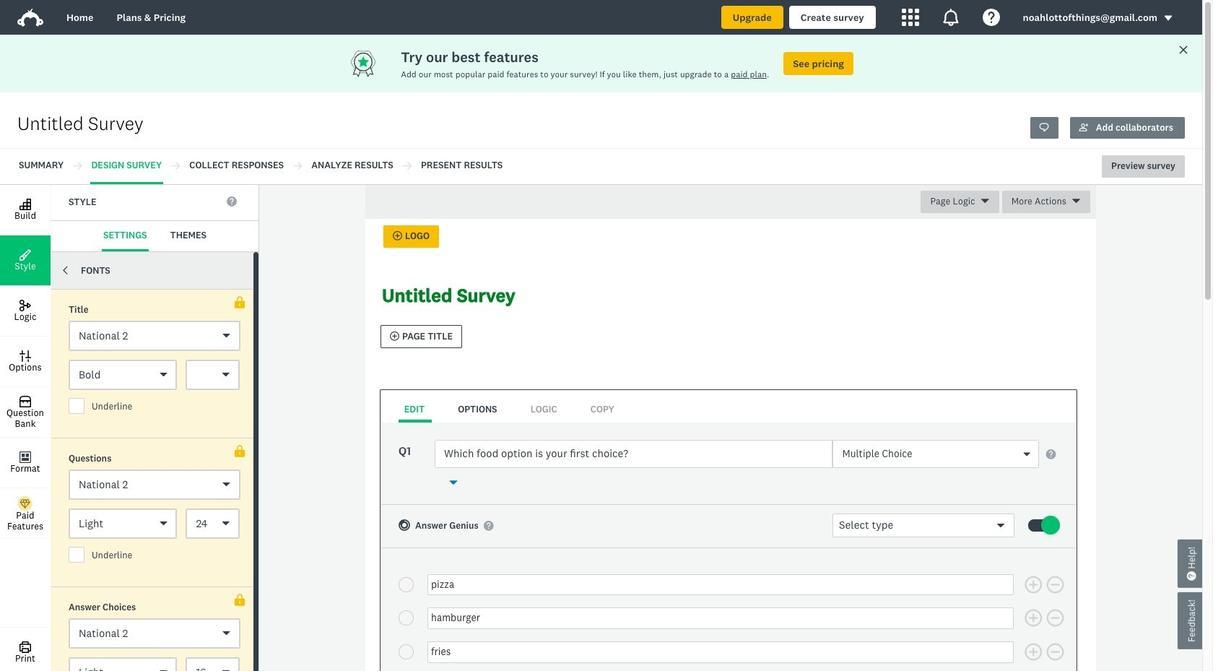 Task type: describe. For each thing, give the bounding box(es) containing it.
dropdown arrow image
[[1164, 13, 1174, 23]]

2 products icon image from the left
[[942, 9, 960, 26]]

rewards image
[[349, 49, 401, 78]]



Task type: locate. For each thing, give the bounding box(es) containing it.
0 horizontal spatial products icon image
[[902, 9, 919, 26]]

1 products icon image from the left
[[902, 9, 919, 26]]

None radio
[[399, 645, 414, 660]]

help icon image
[[983, 9, 1000, 26]]

1 horizontal spatial products icon image
[[942, 9, 960, 26]]

surveymonkey logo image
[[17, 9, 43, 27]]

products icon image
[[902, 9, 919, 26], [942, 9, 960, 26]]

None radio
[[399, 577, 414, 592], [399, 611, 414, 626], [399, 577, 414, 592], [399, 611, 414, 626]]



Task type: vqa. For each thing, say whether or not it's contained in the screenshot.
the rightmost No issues image
no



